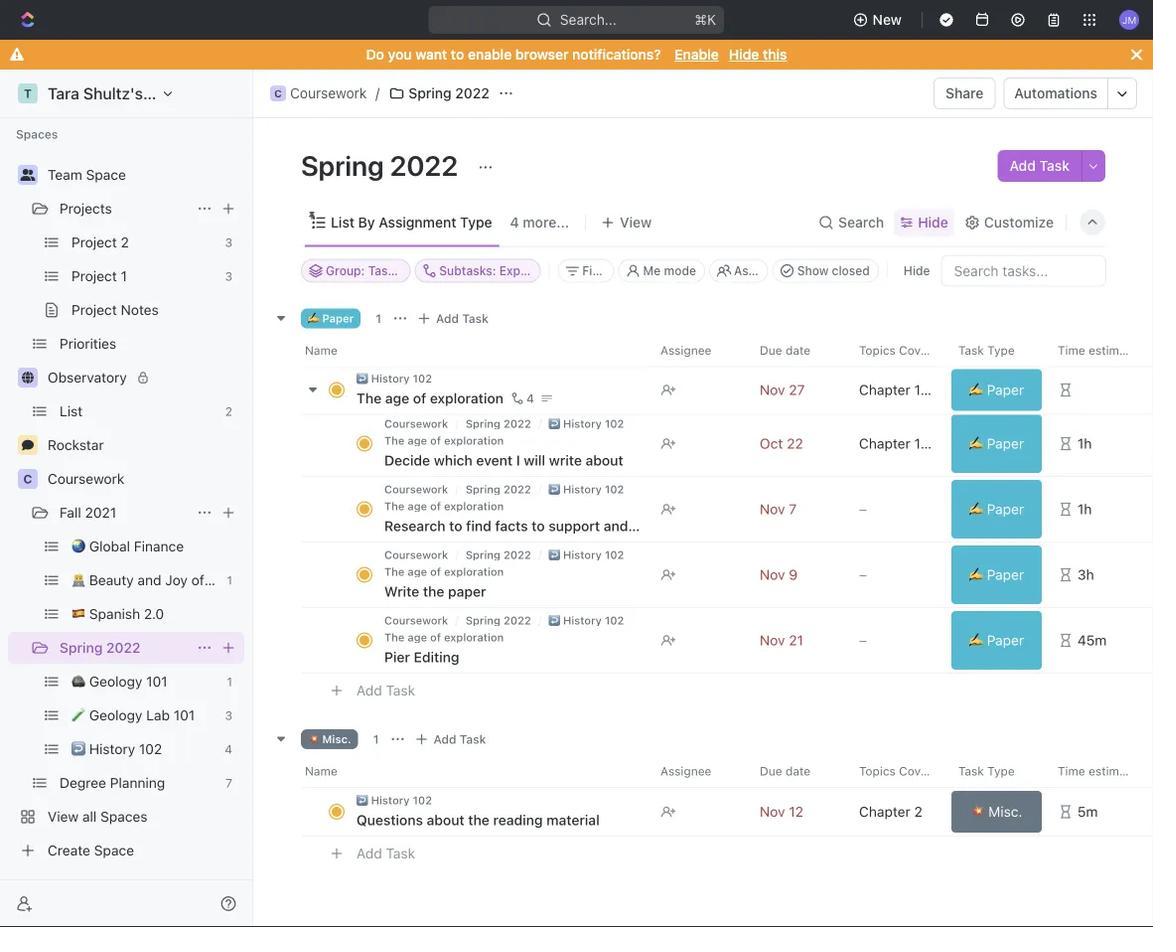 Task type: locate. For each thing, give the bounding box(es) containing it.
spring down paper
[[466, 615, 501, 628]]

show
[[798, 264, 829, 278]]

team
[[48, 166, 82, 183]]

2022 inside 'coursework / spring 2022 / ↩️ history 102 the age of exploration decide which event i will write about'
[[504, 418, 532, 431]]

↩️ up the age of exploration
[[357, 372, 368, 385]]

↩️ history 102
[[357, 372, 432, 385], [72, 741, 162, 757]]

due date for paper
[[760, 343, 811, 357]]

0 vertical spatial 💥
[[308, 733, 320, 746]]

1 vertical spatial misc.
[[989, 804, 1023, 820]]

type inside list by assignment type link
[[460, 214, 493, 231]]

task down subtasks:
[[463, 312, 489, 326]]

/
[[376, 85, 380, 101], [455, 418, 459, 431], [539, 418, 542, 431], [455, 484, 459, 496], [539, 484, 542, 496], [455, 549, 459, 562], [539, 549, 542, 562], [455, 615, 459, 628], [539, 615, 542, 628]]

2 vertical spatial project
[[72, 302, 117, 318]]

1 vertical spatial c
[[23, 472, 32, 486]]

1 vertical spatial about
[[427, 813, 465, 829]]

spring 2022 link for coursework / spring 2022 / ↩️ history 102 the age of exploration decide which event i will write about
[[466, 418, 532, 431]]

1 vertical spatial 3
[[225, 269, 233, 283]]

assignee button
[[649, 334, 748, 366], [649, 756, 748, 788]]

2 1h from the top
[[1078, 501, 1093, 518]]

topics covered
[[860, 343, 947, 357], [860, 765, 947, 779]]

spring inside coursework / spring 2022 / ↩️ history 102 the age of exploration research to find facts to support and/or discredit my opinion
[[466, 484, 501, 496]]

1 vertical spatial topics covered button
[[848, 756, 947, 788]]

project up the project 1
[[72, 234, 117, 250]]

group:
[[326, 264, 365, 278]]

coursework up 'fall 2021'
[[48, 471, 124, 487]]

time down search tasks... text box
[[1059, 343, 1086, 357]]

create
[[48, 842, 90, 859]]

spring 2022 down spanish
[[60, 640, 141, 656]]

history inside 'coursework / spring 2022 / ↩️ history 102 the age of exploration decide which event i will write about'
[[563, 418, 602, 431]]

task type up 💥 misc. dropdown button
[[959, 765, 1016, 779]]

2 chapter from the top
[[860, 436, 911, 452]]

history down write the paper link
[[563, 615, 602, 628]]

1 date from the top
[[786, 343, 811, 357]]

3 up 7
[[225, 709, 233, 723]]

2 – button from the top
[[848, 542, 947, 609]]

5 ✍️  paper button from the top
[[948, 608, 1047, 674]]

1 horizontal spatial coursework, , element
[[270, 85, 286, 101]]

due for 💥 misc.
[[760, 765, 783, 779]]

2 project from the top
[[72, 268, 117, 284]]

topics covered up chapter 1&2
[[860, 343, 947, 357]]

1 horizontal spatial list
[[331, 214, 355, 231]]

102 inside coursework / spring 2022 / ↩️ history 102 the age of exploration write the paper
[[605, 549, 625, 562]]

of down research
[[430, 566, 441, 579]]

2 3 from the top
[[225, 269, 233, 283]]

0 vertical spatial list
[[331, 214, 355, 231]]

the inside coursework / spring 2022 / ↩️ history 102 the age of exploration research to find facts to support and/or discredit my opinion
[[385, 500, 405, 513]]

3 ✍️  paper button from the top
[[948, 477, 1047, 543]]

view for view
[[620, 214, 652, 231]]

material
[[547, 813, 600, 829]]

0 horizontal spatial the
[[423, 584, 445, 600]]

c inside c coursework /
[[275, 87, 282, 99]]

of inside 'coursework / spring 2022 / ↩️ history 102 the age of exploration decide which event i will write about'
[[430, 435, 441, 448]]

to
[[451, 46, 464, 63], [449, 518, 463, 535], [532, 518, 545, 535]]

project notes link
[[72, 294, 241, 326]]

spring up event in the left of the page
[[466, 418, 501, 431]]

chapter for chapter 2
[[860, 804, 911, 820]]

0 vertical spatial about
[[586, 453, 624, 469]]

0 vertical spatial topics
[[860, 343, 896, 357]]

2 time estimate button from the top
[[1047, 756, 1146, 788]]

0 vertical spatial 1h
[[1078, 436, 1093, 452]]

coursework link
[[385, 418, 449, 431], [48, 463, 241, 495], [385, 484, 449, 496], [385, 549, 449, 562], [385, 615, 449, 628]]

history inside sidebar navigation
[[89, 741, 135, 757]]

↩️ down support
[[549, 549, 560, 562]]

age inside 'coursework / spring 2022 / ↩️ history 102 the age of exploration decide which event i will write about'
[[408, 435, 427, 448]]

2 inside project 2 link
[[121, 234, 129, 250]]

1 vertical spatial date
[[786, 765, 811, 779]]

coursework for coursework / spring 2022 / ↩️ history 102 the age of exploration decide which event i will write about
[[385, 418, 449, 431]]

1 – button from the top
[[848, 477, 947, 543]]

0 horizontal spatial about
[[427, 813, 465, 829]]

2 down projects link
[[121, 234, 129, 250]]

hide down hide dropdown button
[[904, 264, 931, 278]]

view left all
[[48, 809, 79, 825]]

project inside project 1 'link'
[[72, 268, 117, 284]]

0 horizontal spatial 4
[[225, 742, 233, 756]]

✍️ for coursework / spring 2022 / ↩️ history 102 the age of exploration research to find facts to support and/or discredit my opinion
[[970, 501, 984, 518]]

👨‍💻 beauty and joy of computing
[[72, 572, 279, 588]]

1h button for chapter 1 & 2
[[1047, 411, 1146, 478]]

0 vertical spatial time
[[1059, 343, 1086, 357]]

1 vertical spatial covered
[[900, 765, 947, 779]]

joy
[[165, 572, 188, 588]]

0 vertical spatial misc.
[[323, 733, 352, 746]]

user group image
[[20, 169, 35, 181]]

name for misc.
[[305, 765, 338, 779]]

pier editing link
[[380, 644, 645, 672]]

spring
[[409, 85, 452, 101], [301, 149, 384, 181], [466, 418, 501, 431], [466, 484, 501, 496], [466, 549, 501, 562], [466, 615, 501, 628], [60, 640, 103, 656]]

4 up 'coursework / spring 2022 / ↩️ history 102 the age of exploration decide which event i will write about'
[[527, 392, 535, 406]]

2022 down the facts
[[504, 549, 532, 562]]

task up customize
[[1040, 158, 1070, 174]]

view for view all spaces
[[48, 809, 79, 825]]

1 vertical spatial hide
[[919, 214, 949, 231]]

add task button down questions
[[348, 842, 423, 866]]

2 time estimate from the top
[[1059, 765, 1138, 779]]

c down comment image
[[23, 472, 32, 486]]

spring 2022
[[409, 85, 490, 101], [301, 149, 464, 181], [60, 640, 141, 656]]

coursework for coursework / spring 2022 / ↩️ history 102 the age of exploration write the paper
[[385, 549, 449, 562]]

add task for add task button under pier
[[357, 683, 416, 699]]

0 vertical spatial due
[[760, 343, 783, 357]]

2 due date from the top
[[760, 765, 811, 779]]

0 vertical spatial assignee
[[661, 343, 712, 357]]

0 vertical spatial topics covered
[[860, 343, 947, 357]]

fall
[[60, 504, 81, 521]]

1 horizontal spatial misc.
[[989, 804, 1023, 820]]

1 vertical spatial spaces
[[100, 809, 148, 825]]

/ down which
[[455, 484, 459, 496]]

1 chapter from the top
[[860, 382, 911, 398]]

2 estimate from the top
[[1089, 765, 1138, 779]]

1 covered from the top
[[900, 343, 947, 357]]

coursework inside tree
[[48, 471, 124, 487]]

1 horizontal spatial the
[[469, 813, 490, 829]]

of inside coursework / spring 2022 / ↩️ history 102 the age of exploration write the paper
[[430, 566, 441, 579]]

spring 2022 link for coursework / spring 2022 / ↩️ history 102 the age of exploration write the paper
[[466, 549, 532, 562]]

1 1h from the top
[[1078, 436, 1093, 452]]

0 vertical spatial view
[[620, 214, 652, 231]]

pier editing
[[385, 650, 460, 666]]

coursework link down decide
[[385, 484, 449, 496]]

102 inside 'coursework / spring 2022 / ↩️ history 102 the age of exploration decide which event i will write about'
[[605, 418, 625, 431]]

subtasks: expand all
[[440, 264, 560, 278]]

2 task type from the top
[[959, 765, 1016, 779]]

add task for add task button underneath questions
[[357, 846, 416, 862]]

view all spaces link
[[8, 801, 241, 833]]

1h button
[[1047, 411, 1146, 478], [1047, 477, 1146, 543]]

– button
[[848, 477, 947, 543], [848, 542, 947, 609], [848, 608, 947, 674]]

1 1h button from the top
[[1047, 411, 1146, 478]]

spring inside sidebar navigation
[[60, 640, 103, 656]]

1 horizontal spatial 💥
[[972, 804, 985, 820]]

history inside the ↩️ history 102 questions about the reading material
[[371, 795, 410, 808]]

search
[[839, 214, 885, 231]]

estimate for 💥 misc.
[[1089, 765, 1138, 779]]

the inside coursework / spring 2022 / ↩️ history 102 the age of exploration write the paper
[[385, 566, 405, 579]]

1 vertical spatial 💥
[[972, 804, 985, 820]]

add task down pier
[[357, 683, 416, 699]]

3 right project 2 link
[[225, 236, 233, 249]]

coursework link down rockstar link
[[48, 463, 241, 495]]

and
[[138, 572, 162, 588]]

0 horizontal spatial spaces
[[16, 127, 58, 141]]

✍️  paper for coursework / spring 2022 / ↩️ history 102 the age of exploration write the paper
[[970, 567, 1025, 583]]

browser
[[516, 46, 569, 63]]

0 horizontal spatial coursework, , element
[[18, 469, 38, 489]]

2 assignee from the top
[[661, 765, 712, 779]]

2 vertical spatial chapter
[[860, 804, 911, 820]]

1 vertical spatial topics
[[860, 765, 896, 779]]

type up subtasks:
[[460, 214, 493, 231]]

task type button for 💥 misc.
[[947, 756, 1047, 788]]

1 vertical spatial geology
[[89, 707, 143, 724]]

due date button
[[748, 334, 848, 366], [748, 756, 848, 788]]

1 geology from the top
[[89, 673, 143, 690]]

1 time estimate from the top
[[1059, 343, 1138, 357]]

0 vertical spatial project
[[72, 234, 117, 250]]

2 task type button from the top
[[947, 756, 1047, 788]]

1 vertical spatial task type button
[[947, 756, 1047, 788]]

add task button down subtasks:
[[412, 307, 497, 330]]

0 horizontal spatial 💥 misc.
[[308, 733, 352, 746]]

0 vertical spatial –
[[860, 501, 868, 518]]

task type for 💥 misc.
[[959, 765, 1016, 779]]

opinion
[[735, 518, 783, 535]]

1 due date from the top
[[760, 343, 811, 357]]

estimate for ✍️  paper
[[1089, 343, 1138, 357]]

/ up paper
[[455, 549, 459, 562]]

✍️  paper
[[308, 312, 354, 325], [970, 382, 1025, 398], [970, 436, 1025, 452], [970, 501, 1025, 518], [970, 567, 1025, 583], [970, 633, 1025, 649]]

of for coursework / spring 2022 / ↩️ history 102 the age of exploration
[[430, 632, 441, 645]]

1 horizontal spatial ↩️ history 102
[[357, 372, 432, 385]]

beauty
[[89, 572, 134, 588]]

project 1
[[72, 268, 127, 284]]

2 – from the top
[[860, 567, 868, 583]]

geology inside "link"
[[89, 673, 143, 690]]

1 vertical spatial project
[[72, 268, 117, 284]]

c for c
[[23, 472, 32, 486]]

101 up lab
[[146, 673, 168, 690]]

1 vertical spatial time estimate button
[[1047, 756, 1146, 788]]

102
[[413, 372, 432, 385], [605, 418, 625, 431], [605, 484, 625, 496], [605, 549, 625, 562], [605, 615, 625, 628], [139, 741, 162, 757], [413, 795, 432, 808]]

101 right lab
[[174, 707, 195, 724]]

show closed button
[[773, 259, 879, 283]]

notifications?
[[573, 46, 662, 63]]

1 vertical spatial coursework, , element
[[18, 469, 38, 489]]

time estimate
[[1059, 343, 1138, 357], [1059, 765, 1138, 779]]

1 vertical spatial view
[[48, 809, 79, 825]]

the inside coursework / spring 2022 / ↩️ history 102 the age of exploration write the paper
[[423, 584, 445, 600]]

3 up project notes link
[[225, 269, 233, 283]]

tree inside sidebar navigation
[[8, 0, 279, 867]]

1 vertical spatial due date
[[760, 765, 811, 779]]

of up "editing"
[[430, 632, 441, 645]]

✍️  paper for coursework / spring 2022 / ↩️ history 102 the age of exploration decide which event i will write about
[[970, 436, 1025, 452]]

misc. inside 💥 misc. dropdown button
[[989, 804, 1023, 820]]

age inside coursework / spring 2022 / ↩️ history 102 the age of exploration research to find facts to support and/or discredit my opinion
[[408, 500, 427, 513]]

1 vertical spatial chapter
[[860, 436, 911, 452]]

the inside the ↩️ history 102 questions about the reading material
[[469, 813, 490, 829]]

👨‍💻
[[72, 572, 85, 588]]

↩️ down write the paper link
[[549, 615, 560, 628]]

1 inside button
[[915, 436, 921, 452]]

4 up 7
[[225, 742, 233, 756]]

of inside the 'coursework / spring 2022 / ↩️ history 102 the age of exploration'
[[430, 632, 441, 645]]

about inside the ↩️ history 102 questions about the reading material
[[427, 813, 465, 829]]

2022 down the i
[[504, 484, 532, 496]]

age
[[385, 390, 410, 407], [408, 435, 427, 448], [408, 500, 427, 513], [408, 566, 427, 579], [408, 632, 427, 645]]

project inside project notes link
[[72, 302, 117, 318]]

2 assignee button from the top
[[649, 756, 748, 788]]

1 vertical spatial space
[[94, 842, 134, 859]]

2022 down write the paper link
[[504, 615, 532, 628]]

1 estimate from the top
[[1089, 343, 1138, 357]]

1 vertical spatial due
[[760, 765, 783, 779]]

0 vertical spatial 3
[[225, 236, 233, 249]]

list inside sidebar navigation
[[60, 403, 83, 419]]

name right 7
[[305, 765, 338, 779]]

hide inside dropdown button
[[919, 214, 949, 231]]

hide
[[729, 46, 760, 63], [919, 214, 949, 231], [904, 264, 931, 278]]

4 ✍️  paper button from the top
[[948, 542, 1047, 609]]

of inside coursework / spring 2022 / ↩️ history 102 the age of exploration research to find facts to support and/or discredit my opinion
[[430, 500, 441, 513]]

time estimate for ✍️  paper
[[1059, 343, 1138, 357]]

0 vertical spatial spaces
[[16, 127, 58, 141]]

0 vertical spatial name
[[305, 343, 338, 357]]

2 name from the top
[[305, 765, 338, 779]]

c right workspace
[[275, 87, 282, 99]]

1 name from the top
[[305, 343, 338, 357]]

chapter 2
[[860, 804, 923, 820]]

add for add task button over customize
[[1010, 158, 1037, 174]]

add task button
[[998, 150, 1082, 182], [412, 307, 497, 330], [348, 679, 423, 703], [410, 728, 494, 752], [348, 842, 423, 866]]

1 horizontal spatial 💥 misc.
[[972, 804, 1023, 820]]

2022 inside the 'coursework / spring 2022 / ↩️ history 102 the age of exploration'
[[504, 615, 532, 628]]

task type for ✍️  paper
[[959, 343, 1016, 357]]

of inside tree
[[192, 572, 205, 588]]

view inside view button
[[620, 214, 652, 231]]

tree
[[8, 0, 279, 867]]

1 vertical spatial 101
[[174, 707, 195, 724]]

↩️ up questions
[[357, 795, 368, 808]]

↩️ inside the 'coursework / spring 2022 / ↩️ history 102 the age of exploration'
[[549, 615, 560, 628]]

– for 3h
[[860, 567, 868, 583]]

1 vertical spatial the
[[469, 813, 490, 829]]

task type button for ✍️  paper
[[947, 334, 1047, 366]]

c inside sidebar navigation
[[23, 472, 32, 486]]

project 1 link
[[72, 260, 217, 292]]

2 due date button from the top
[[748, 756, 848, 788]]

0 vertical spatial topics covered button
[[848, 334, 947, 366]]

0 vertical spatial assignee button
[[649, 334, 748, 366]]

1 task type from the top
[[959, 343, 1016, 357]]

spring 2022 link down the facts
[[466, 549, 532, 562]]

degree planning link
[[60, 767, 218, 799]]

↩️ history 102 link up questions
[[357, 795, 432, 808]]

4 inside dropdown button
[[510, 214, 519, 231]]

coursework down research
[[385, 549, 449, 562]]

1 vertical spatial 4
[[527, 392, 535, 406]]

0 vertical spatial due date
[[760, 343, 811, 357]]

coursework link for decide
[[385, 418, 449, 431]]

0 vertical spatial covered
[[900, 343, 947, 357]]

1 horizontal spatial about
[[586, 453, 624, 469]]

list link
[[60, 396, 217, 427]]

topics up chapter 2
[[860, 765, 896, 779]]

exploration up paper
[[444, 566, 504, 579]]

exploration
[[430, 390, 504, 407], [444, 435, 504, 448], [444, 500, 504, 513], [444, 566, 504, 579], [444, 632, 504, 645]]

date for ✍️  paper
[[786, 343, 811, 357]]

coursework inside the 'coursework / spring 2022 / ↩️ history 102 the age of exploration'
[[385, 615, 449, 628]]

spring down 🇪🇸
[[60, 640, 103, 656]]

3 – button from the top
[[848, 608, 947, 674]]

0 horizontal spatial misc.
[[323, 733, 352, 746]]

coursework down the age of exploration
[[385, 418, 449, 431]]

assignee for misc.
[[661, 765, 712, 779]]

2 date from the top
[[786, 765, 811, 779]]

project inside project 2 link
[[72, 234, 117, 250]]

0 vertical spatial 101
[[146, 673, 168, 690]]

1 vertical spatial 💥 misc.
[[972, 804, 1023, 820]]

spanish
[[89, 606, 140, 622]]

to right the facts
[[532, 518, 545, 535]]

project for project 2
[[72, 234, 117, 250]]

3 for project 1
[[225, 269, 233, 283]]

0 vertical spatial time estimate
[[1059, 343, 1138, 357]]

task
[[1040, 158, 1070, 174], [368, 264, 395, 278], [463, 312, 489, 326], [959, 343, 985, 357], [386, 683, 416, 699], [460, 733, 486, 747], [959, 765, 985, 779], [386, 846, 416, 862]]

0 horizontal spatial 101
[[146, 673, 168, 690]]

0 vertical spatial ↩️ history 102
[[357, 372, 432, 385]]

list for list by assignment type
[[331, 214, 355, 231]]

1 time from the top
[[1059, 343, 1086, 357]]

about inside 'coursework / spring 2022 / ↩️ history 102 the age of exploration decide which event i will write about'
[[586, 453, 624, 469]]

coursework inside coursework / spring 2022 / ↩️ history 102 the age of exploration research to find facts to support and/or discredit my opinion
[[385, 484, 449, 496]]

2 topics covered button from the top
[[848, 756, 947, 788]]

task up 💥 misc. dropdown button
[[959, 765, 985, 779]]

2 name button from the top
[[301, 756, 649, 788]]

age for decide
[[408, 435, 427, 448]]

spring 2022 down want
[[409, 85, 490, 101]]

4 inside button
[[527, 392, 535, 406]]

1 vertical spatial task type
[[959, 765, 1016, 779]]

1 horizontal spatial c
[[275, 87, 282, 99]]

tara shultz's workspace, , element
[[18, 83, 38, 103]]

the right write
[[423, 584, 445, 600]]

task type down search tasks... text box
[[959, 343, 1016, 357]]

↩️ history 102 link down research to find facts to support and/or discredit my opinion link
[[549, 549, 625, 562]]

0 vertical spatial name button
[[301, 334, 649, 366]]

add task button down pier
[[348, 679, 423, 703]]

1 vertical spatial name
[[305, 765, 338, 779]]

spring 2022 link down write the paper link
[[466, 615, 532, 628]]

list by assignment type link
[[327, 209, 493, 237]]

mode
[[664, 264, 697, 278]]

0 horizontal spatial list
[[60, 403, 83, 419]]

exploration left the 4 button
[[430, 390, 504, 407]]

topics covered button
[[848, 334, 947, 366], [848, 756, 947, 788]]

coursework down decide
[[385, 484, 449, 496]]

2 due from the top
[[760, 765, 783, 779]]

2 vertical spatial hide
[[904, 264, 931, 278]]

2 covered from the top
[[900, 765, 947, 779]]

1 name button from the top
[[301, 334, 649, 366]]

exploration inside 'coursework / spring 2022 / ↩️ history 102 the age of exploration decide which event i will write about'
[[444, 435, 504, 448]]

0 horizontal spatial 💥
[[308, 733, 320, 746]]

1 vertical spatial estimate
[[1089, 765, 1138, 779]]

coursework inside coursework / spring 2022 / ↩️ history 102 the age of exploration write the paper
[[385, 549, 449, 562]]

2 vertical spatial 4
[[225, 742, 233, 756]]

task up the ↩️ history 102 questions about the reading material
[[460, 733, 486, 747]]

coursework, , element right workspace
[[270, 85, 286, 101]]

time estimate button for paper
[[1047, 334, 1146, 366]]

create space
[[48, 842, 134, 859]]

– for 45m
[[860, 633, 868, 649]]

– button for 3h
[[848, 542, 947, 609]]

1 3 from the top
[[225, 236, 233, 249]]

1 task type button from the top
[[947, 334, 1047, 366]]

1 vertical spatial 1h
[[1078, 501, 1093, 518]]

2 geology from the top
[[89, 707, 143, 724]]

0 vertical spatial c
[[275, 87, 282, 99]]

hide left the 'this'
[[729, 46, 760, 63]]

3 3 from the top
[[225, 709, 233, 723]]

3 chapter from the top
[[860, 804, 911, 820]]

1 horizontal spatial view
[[620, 214, 652, 231]]

coursework, , element down comment image
[[18, 469, 38, 489]]

planning
[[110, 775, 165, 791]]

project for project notes
[[72, 302, 117, 318]]

✍️  paper button for write the paper
[[948, 542, 1047, 609]]

list
[[331, 214, 355, 231], [60, 403, 83, 419]]

1 – from the top
[[860, 501, 868, 518]]

2022 up 🪨 geology 101 in the bottom of the page
[[106, 640, 141, 656]]

2 ✍️  paper button from the top
[[948, 411, 1047, 478]]

list left "by"
[[331, 214, 355, 231]]

1 topics covered button from the top
[[848, 334, 947, 366]]

0 vertical spatial geology
[[89, 673, 143, 690]]

chapter for chapter 1&2
[[860, 382, 911, 398]]

0 vertical spatial due date button
[[748, 334, 848, 366]]

0 vertical spatial task type button
[[947, 334, 1047, 366]]

add task down questions
[[357, 846, 416, 862]]

1 vertical spatial time
[[1059, 765, 1086, 779]]

0 vertical spatial 4
[[510, 214, 519, 231]]

1 due from the top
[[760, 343, 783, 357]]

45m
[[1078, 633, 1108, 649]]

1 due date button from the top
[[748, 334, 848, 366]]

/ up "will"
[[539, 418, 542, 431]]

shultz's
[[83, 84, 143, 103]]

3 for 🧪  geology lab 101
[[225, 709, 233, 723]]

3 project from the top
[[72, 302, 117, 318]]

1h
[[1078, 436, 1093, 452], [1078, 501, 1093, 518]]

chapter 1&2 button
[[848, 365, 947, 415]]

spring down event in the left of the page
[[466, 484, 501, 496]]

0 vertical spatial the
[[423, 584, 445, 600]]

1 assignee from the top
[[661, 343, 712, 357]]

exploration inside coursework / spring 2022 / ↩️ history 102 the age of exploration research to find facts to support and/or discredit my opinion
[[444, 500, 504, 513]]

topics up chapter 1&2 button
[[860, 343, 896, 357]]

2 topics covered from the top
[[860, 765, 947, 779]]

1 down group: task type
[[376, 312, 382, 326]]

coursework for coursework / spring 2022 / ↩️ history 102 the age of exploration
[[385, 615, 449, 628]]

chapter inside button
[[860, 382, 911, 398]]

name button up the ↩️ history 102 questions about the reading material
[[301, 756, 649, 788]]

0 horizontal spatial c
[[23, 472, 32, 486]]

1 assignee button from the top
[[649, 334, 748, 366]]

1 vertical spatial topics covered
[[860, 765, 947, 779]]

name button for paper
[[301, 334, 649, 366]]

3 – from the top
[[860, 633, 868, 649]]

2022 up assignment
[[390, 149, 458, 181]]

write
[[549, 453, 582, 469]]

all
[[545, 264, 560, 278]]

event
[[477, 453, 513, 469]]

name down group:
[[305, 343, 338, 357]]

time
[[1059, 343, 1086, 357], [1059, 765, 1086, 779]]

add for add task button under pier
[[357, 683, 382, 699]]

coursework / spring 2022 / ↩️ history 102 the age of exploration research to find facts to support and/or discredit my opinion
[[385, 484, 783, 535]]

1 vertical spatial list
[[60, 403, 83, 419]]

0 vertical spatial space
[[86, 166, 126, 183]]

you
[[388, 46, 412, 63]]

date for 💥 misc.
[[786, 765, 811, 779]]

geology for 🪨
[[89, 673, 143, 690]]

coursework inside 'coursework / spring 2022 / ↩️ history 102 the age of exploration decide which event i will write about'
[[385, 418, 449, 431]]

estimate
[[1089, 343, 1138, 357], [1089, 765, 1138, 779]]

1 vertical spatial assignee button
[[649, 756, 748, 788]]

coursework link down the age of exploration
[[385, 418, 449, 431]]

spring 2022 inside tree
[[60, 640, 141, 656]]

due date button for paper
[[748, 334, 848, 366]]

0 horizontal spatial view
[[48, 809, 79, 825]]

2 vertical spatial spring 2022
[[60, 640, 141, 656]]

name button for misc.
[[301, 756, 649, 788]]

exploration inside coursework / spring 2022 / ↩️ history 102 the age of exploration write the paper
[[444, 566, 504, 579]]

3 for project 2
[[225, 236, 233, 249]]

0 vertical spatial date
[[786, 343, 811, 357]]

1 horizontal spatial 101
[[174, 707, 195, 724]]

of up research
[[430, 500, 441, 513]]

geology down 🪨 geology 101 in the bottom of the page
[[89, 707, 143, 724]]

2022
[[455, 85, 490, 101], [390, 149, 458, 181], [504, 418, 532, 431], [504, 484, 532, 496], [504, 549, 532, 562], [504, 615, 532, 628], [106, 640, 141, 656]]

0 vertical spatial time estimate button
[[1047, 334, 1146, 366]]

chapter 1&2
[[860, 382, 939, 398]]

🌏 global finance link
[[72, 531, 241, 563]]

history inside the 'coursework / spring 2022 / ↩️ history 102 the age of exploration'
[[563, 615, 602, 628]]

spring 2022 link down event in the left of the page
[[466, 484, 532, 496]]

0 vertical spatial task type
[[959, 343, 1016, 357]]

⌘k
[[695, 11, 717, 28]]

about right the write
[[586, 453, 624, 469]]

spaces
[[16, 127, 58, 141], [100, 809, 148, 825]]

project down project 2
[[72, 268, 117, 284]]

tree containing team space
[[8, 0, 279, 867]]

the inside 'coursework / spring 2022 / ↩️ history 102 the age of exploration decide which event i will write about'
[[385, 435, 405, 448]]

↩️ inside 'coursework / spring 2022 / ↩️ history 102 the age of exploration decide which event i will write about'
[[549, 418, 560, 431]]

2 right the "&"
[[939, 436, 947, 452]]

✍️  paper button for decide which event i will write about
[[948, 411, 1047, 478]]

age inside coursework / spring 2022 / ↩️ history 102 the age of exploration write the paper
[[408, 566, 427, 579]]

1 time estimate button from the top
[[1047, 334, 1146, 366]]

rockstar link
[[48, 429, 241, 461]]

comment image
[[22, 439, 34, 451]]

of up which
[[430, 435, 441, 448]]

2 1h button from the top
[[1047, 477, 1146, 543]]

sidebar navigation
[[0, 0, 279, 927]]

due date
[[760, 343, 811, 357], [760, 765, 811, 779]]

view inside view all spaces link
[[48, 809, 79, 825]]

0 horizontal spatial ↩️ history 102
[[72, 741, 162, 757]]

misc.
[[323, 733, 352, 746], [989, 804, 1023, 820]]

↩️ history 102 link down 🧪  geology lab 101 link on the left
[[72, 734, 217, 765]]

1 project from the top
[[72, 234, 117, 250]]

1 horizontal spatial 4
[[510, 214, 519, 231]]

4 inside tree
[[225, 742, 233, 756]]

– for 1h
[[860, 501, 868, 518]]

coursework, , element
[[270, 85, 286, 101], [18, 469, 38, 489]]

coursework link for research
[[385, 484, 449, 496]]

age for research
[[408, 500, 427, 513]]

7
[[226, 776, 233, 790]]

reading
[[494, 813, 543, 829]]

exploration up find
[[444, 500, 504, 513]]

covered
[[900, 343, 947, 357], [900, 765, 947, 779]]

space down view all spaces link
[[94, 842, 134, 859]]

2 time from the top
[[1059, 765, 1086, 779]]



Task type: describe. For each thing, give the bounding box(es) containing it.
write
[[385, 584, 420, 600]]

of for coursework / spring 2022 / ↩️ history 102 the age of exploration research to find facts to support and/or discredit my opinion
[[430, 500, 441, 513]]

tara
[[48, 84, 79, 103]]

↩️ inside coursework / spring 2022 / ↩️ history 102 the age of exploration write the paper
[[549, 549, 560, 562]]

coursework for coursework
[[48, 471, 124, 487]]

space for create space
[[94, 842, 134, 859]]

1&2
[[915, 382, 939, 398]]

c for c coursework /
[[275, 87, 282, 99]]

observatory link
[[48, 362, 241, 394]]

history inside coursework / spring 2022 / ↩️ history 102 the age of exploration research to find facts to support and/or discredit my opinion
[[563, 484, 602, 496]]

spring up "by"
[[301, 149, 384, 181]]

🪨
[[72, 673, 85, 690]]

jm
[[1123, 14, 1137, 25]]

closed
[[832, 264, 871, 278]]

hide button
[[895, 209, 955, 237]]

automations button
[[1005, 79, 1108, 108]]

&
[[925, 436, 935, 452]]

✍️  paper for coursework / spring 2022 / ↩️ history 102 the age of exploration
[[970, 633, 1025, 649]]

list for list
[[60, 403, 83, 419]]

↩️ history 102 link up the write
[[549, 418, 625, 431]]

coursework for coursework / spring 2022 / ↩️ history 102 the age of exploration research to find facts to support and/or discredit my opinion
[[385, 484, 449, 496]]

fall 2021
[[60, 504, 116, 521]]

discredit
[[650, 518, 708, 535]]

102 inside coursework / spring 2022 / ↩️ history 102 the age of exploration research to find facts to support and/or discredit my opinion
[[605, 484, 625, 496]]

2 inside "chapter 2" button
[[915, 804, 923, 820]]

all
[[82, 809, 97, 825]]

5m
[[1078, 804, 1099, 820]]

type up 💥 misc. dropdown button
[[988, 765, 1016, 779]]

add task button up customize
[[998, 150, 1082, 182]]

spaces inside tree
[[100, 809, 148, 825]]

chapter 2 button
[[848, 788, 947, 837]]

search...
[[561, 11, 617, 28]]

spring inside the 'coursework / spring 2022 / ↩️ history 102 the age of exploration'
[[466, 615, 501, 628]]

filters button
[[558, 259, 619, 283]]

observatory
[[48, 369, 127, 386]]

finance
[[134, 538, 184, 555]]

4 for more...
[[510, 214, 519, 231]]

of up decide
[[413, 390, 427, 407]]

/ down do
[[376, 85, 380, 101]]

research to find facts to support and/or discredit my opinion link
[[380, 512, 783, 541]]

101 inside 🧪  geology lab 101 link
[[174, 707, 195, 724]]

project 2
[[72, 234, 129, 250]]

add task button up the ↩️ history 102 questions about the reading material
[[410, 728, 494, 752]]

/ up write the paper link
[[539, 549, 542, 562]]

do you want to enable browser notifications? enable hide this
[[366, 46, 788, 63]]

history inside coursework / spring 2022 / ↩️ history 102 the age of exploration write the paper
[[563, 549, 602, 562]]

enable
[[468, 46, 512, 63]]

due for ✍️  paper
[[760, 343, 783, 357]]

subtasks:
[[440, 264, 496, 278]]

time for ✍️  paper
[[1059, 343, 1086, 357]]

time estimate button for misc.
[[1047, 756, 1146, 788]]

coursework, , element inside tree
[[18, 469, 38, 489]]

list by assignment type
[[331, 214, 493, 231]]

1 right the 🪨 geology 101 "link"
[[227, 675, 233, 689]]

↩️ inside tree
[[72, 741, 85, 757]]

2022 inside coursework / spring 2022 / ↩️ history 102 the age of exploration research to find facts to support and/or discredit my opinion
[[504, 484, 532, 496]]

view button
[[594, 199, 659, 246]]

age inside the 'coursework / spring 2022 / ↩️ history 102 the age of exploration'
[[408, 632, 427, 645]]

↩️ history 102 link down write the paper link
[[549, 615, 625, 628]]

age for write
[[408, 566, 427, 579]]

globe image
[[22, 372, 34, 384]]

/ down write the paper link
[[539, 615, 542, 628]]

102 inside the 'coursework / spring 2022 / ↩️ history 102 the age of exploration'
[[605, 615, 625, 628]]

of for coursework / spring 2022 / ↩️ history 102 the age of exploration decide which event i will write about
[[430, 435, 441, 448]]

2021
[[85, 504, 116, 521]]

decide which event i will write about link
[[380, 447, 645, 476]]

1 vertical spatial spring 2022
[[301, 149, 464, 181]]

coursework link for write
[[385, 549, 449, 562]]

✍️ for coursework / spring 2022 / ↩️ history 102 the age of exploration
[[970, 633, 984, 649]]

this
[[763, 46, 788, 63]]

name for paper
[[305, 343, 338, 357]]

101 inside the 🪨 geology 101 "link"
[[146, 673, 168, 690]]

↩️ inside coursework / spring 2022 / ↩️ history 102 the age of exploration research to find facts to support and/or discredit my opinion
[[549, 484, 560, 496]]

filters
[[583, 264, 619, 278]]

view all spaces
[[48, 809, 148, 825]]

spring 2022 link down want
[[384, 82, 495, 105]]

degree planning
[[60, 775, 165, 791]]

and/or
[[604, 518, 647, 535]]

💥 misc. inside dropdown button
[[972, 804, 1023, 820]]

more...
[[523, 214, 570, 231]]

4 more... button
[[504, 209, 577, 237]]

to right want
[[451, 46, 464, 63]]

exploration inside the 'coursework / spring 2022 / ↩️ history 102 the age of exploration'
[[444, 632, 504, 645]]

enable
[[675, 46, 719, 63]]

covered for 2nd topics covered dropdown button from the top of the page
[[900, 765, 947, 779]]

assignee for paper
[[661, 343, 712, 357]]

1 ✍️  paper button from the top
[[948, 365, 1047, 415]]

2 right list link
[[225, 405, 233, 418]]

/ down "will"
[[539, 484, 542, 496]]

task down pier
[[386, 683, 416, 699]]

rockstar
[[48, 437, 104, 453]]

assignee button for ✍️  paper
[[649, 334, 748, 366]]

priorities link
[[60, 328, 241, 360]]

assignee button for 💥 misc.
[[649, 756, 748, 788]]

add task up the ↩️ history 102 questions about the reading material
[[434, 733, 486, 747]]

team space
[[48, 166, 126, 183]]

paper for coursework / spring 2022 / ↩️ history 102 the age of exploration write the paper
[[988, 567, 1025, 583]]

me mode
[[644, 264, 697, 278]]

🪨 geology 101 link
[[72, 666, 219, 698]]

102 inside tree
[[139, 741, 162, 757]]

4 for the 4 button
[[527, 392, 535, 406]]

task down search tasks... text box
[[959, 343, 985, 357]]

🪨 geology 101
[[72, 673, 168, 690]]

45m button
[[1047, 608, 1146, 674]]

2022 down the enable
[[455, 85, 490, 101]]

global
[[89, 538, 130, 555]]

t
[[24, 86, 32, 100]]

workspace
[[147, 84, 230, 103]]

time estimate for 💥 misc.
[[1059, 765, 1138, 779]]

↩️ history 102 inside sidebar navigation
[[72, 741, 162, 757]]

coursework / spring 2022 / ↩️ history 102 the age of exploration decide which event i will write about
[[385, 418, 625, 469]]

2 inside "chapter 1 & 2" button
[[939, 436, 947, 452]]

1 topics from the top
[[860, 343, 896, 357]]

me mode button
[[619, 259, 706, 283]]

1 topics covered from the top
[[860, 343, 947, 357]]

1 up questions
[[373, 733, 379, 747]]

i
[[517, 453, 520, 469]]

task down questions
[[386, 846, 416, 862]]

degree
[[60, 775, 106, 791]]

the for decide
[[385, 435, 405, 448]]

coursework / spring 2022 / ↩️ history 102 the age of exploration write the paper
[[385, 549, 625, 600]]

of for coursework / spring 2022 / ↩️ history 102 the age of exploration write the paper
[[430, 566, 441, 579]]

↩️ history 102 link down the write
[[549, 484, 625, 496]]

/ up which
[[455, 418, 459, 431]]

✍️ for coursework / spring 2022 / ↩️ history 102 the age of exploration write the paper
[[970, 567, 984, 583]]

🌏 global finance
[[72, 538, 184, 555]]

paper for coursework / spring 2022 / ↩️ history 102 the age of exploration
[[988, 633, 1025, 649]]

customize button
[[959, 209, 1061, 237]]

the for research
[[385, 500, 405, 513]]

exploration for find
[[444, 500, 504, 513]]

chapter for chapter 1 & 2
[[860, 436, 911, 452]]

pier
[[385, 650, 410, 666]]

history up the age of exploration
[[371, 372, 410, 385]]

1h for –
[[1078, 501, 1093, 518]]

chapter 1 & 2
[[860, 436, 947, 452]]

↩️ history 102 link up the age of exploration
[[357, 372, 432, 385]]

view button
[[594, 209, 659, 237]]

💥 misc. button
[[948, 788, 1047, 837]]

coursework link down write
[[385, 615, 449, 628]]

project 2 link
[[72, 227, 217, 258]]

– button for 45m
[[848, 608, 947, 674]]

add task down subtasks:
[[436, 312, 489, 326]]

project notes
[[72, 302, 159, 318]]

102 inside the ↩️ history 102 questions about the reading material
[[413, 795, 432, 808]]

🧪
[[72, 707, 85, 724]]

will
[[524, 453, 546, 469]]

hide button
[[896, 259, 939, 283]]

↩️ inside the ↩️ history 102 questions about the reading material
[[357, 795, 368, 808]]

/ down paper
[[455, 615, 459, 628]]

projects
[[60, 200, 112, 217]]

covered for 1st topics covered dropdown button from the top
[[900, 343, 947, 357]]

4 more...
[[510, 214, 570, 231]]

space for team space
[[86, 166, 126, 183]]

the inside the 'coursework / spring 2022 / ↩️ history 102 the age of exploration'
[[385, 632, 405, 645]]

🇪🇸 spanish 2.0
[[72, 606, 164, 622]]

by
[[358, 214, 375, 231]]

spring 2022 link for coursework / spring 2022 / ↩️ history 102 the age of exploration research to find facts to support and/or discredit my opinion
[[466, 484, 532, 496]]

2022 inside tree
[[106, 640, 141, 656]]

search button
[[813, 209, 891, 237]]

2 topics from the top
[[860, 765, 896, 779]]

task right group:
[[368, 264, 395, 278]]

hide inside button
[[904, 264, 931, 278]]

spring inside 'coursework / spring 2022 / ↩️ history 102 the age of exploration decide which event i will write about'
[[466, 418, 501, 431]]

Search tasks... text field
[[943, 256, 1106, 286]]

time for 💥 misc.
[[1059, 765, 1086, 779]]

✍️ for coursework / spring 2022 / ↩️ history 102 the age of exploration decide which event i will write about
[[970, 436, 984, 452]]

due date for misc.
[[760, 765, 811, 779]]

spring 2022 link for coursework / spring 2022 / ↩️ history 102 the age of exploration
[[466, 615, 532, 628]]

share button
[[934, 78, 996, 109]]

1h button for –
[[1047, 477, 1146, 543]]

coursework / spring 2022 / ↩️ history 102 the age of exploration
[[385, 615, 625, 645]]

which
[[434, 453, 473, 469]]

exploration for event
[[444, 435, 504, 448]]

spring inside coursework / spring 2022 / ↩️ history 102 the age of exploration write the paper
[[466, 549, 501, 562]]

✍️  paper button for research to find facts to support and/or discredit my opinion
[[948, 477, 1047, 543]]

facts
[[495, 518, 528, 535]]

0 vertical spatial hide
[[729, 46, 760, 63]]

write the paper link
[[380, 578, 645, 607]]

to left find
[[449, 518, 463, 535]]

paper for coursework / spring 2022 / ↩️ history 102 the age of exploration decide which event i will write about
[[988, 436, 1025, 452]]

type down search tasks... text box
[[988, 343, 1016, 357]]

spring 2022 link up 🪨 geology 101 in the bottom of the page
[[60, 632, 189, 664]]

me
[[644, 264, 661, 278]]

computing
[[208, 572, 279, 588]]

type down list by assignment type link
[[398, 264, 426, 278]]

🧪  geology lab 101 link
[[72, 700, 217, 732]]

due date button for misc.
[[748, 756, 848, 788]]

add for add task button underneath questions
[[357, 846, 382, 862]]

exploration for paper
[[444, 566, 504, 579]]

project for project 1
[[72, 268, 117, 284]]

💥 inside dropdown button
[[972, 804, 985, 820]]

1 right joy
[[227, 574, 233, 587]]

spring down want
[[409, 85, 452, 101]]

geology for 🧪
[[89, 707, 143, 724]]

0 vertical spatial spring 2022
[[409, 85, 490, 101]]

chapter 1 & 2 button
[[848, 411, 947, 478]]

find
[[466, 518, 492, 535]]

– button for 1h
[[848, 477, 947, 543]]

✍️  paper for coursework / spring 2022 / ↩️ history 102 the age of exploration research to find facts to support and/or discredit my opinion
[[970, 501, 1025, 518]]

coursework down do
[[290, 85, 367, 101]]

new button
[[845, 4, 914, 36]]

2022 inside coursework / spring 2022 / ↩️ history 102 the age of exploration write the paper
[[504, 549, 532, 562]]

editing
[[414, 650, 460, 666]]

1 inside 'link'
[[121, 268, 127, 284]]

3h button
[[1047, 542, 1146, 609]]

the for write
[[385, 566, 405, 579]]

paper for coursework / spring 2022 / ↩️ history 102 the age of exploration research to find facts to support and/or discredit my opinion
[[988, 501, 1025, 518]]

priorities
[[60, 335, 116, 352]]

🌏
[[72, 538, 85, 555]]

new
[[873, 11, 903, 28]]

0 vertical spatial coursework, , element
[[270, 85, 286, 101]]

support
[[549, 518, 601, 535]]

1h for chapter 1 & 2
[[1078, 436, 1093, 452]]

fall 2021 link
[[60, 497, 189, 529]]



Task type: vqa. For each thing, say whether or not it's contained in the screenshot.


